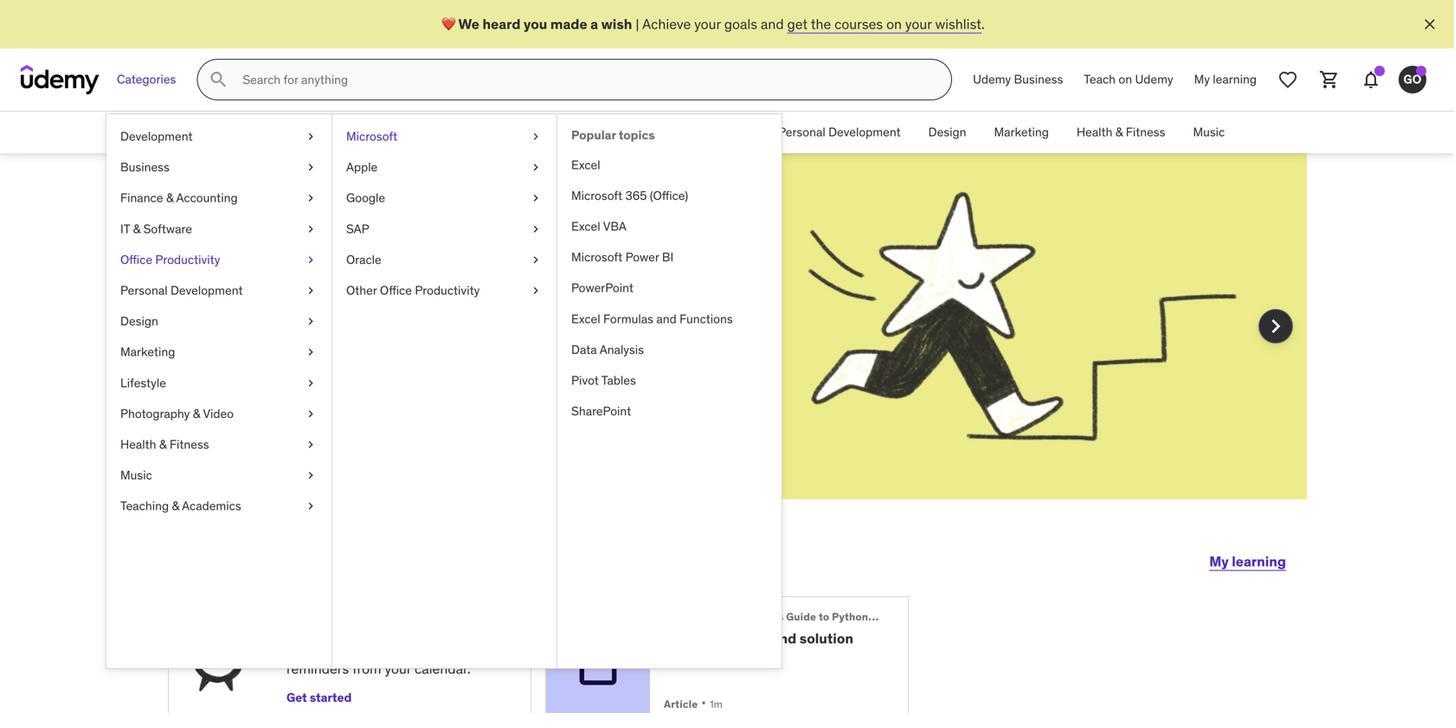 Task type: describe. For each thing, give the bounding box(es) containing it.
my for the bottom my learning link
[[1210, 553, 1229, 570]]

google
[[346, 190, 385, 206]]

learning for the bottom my learning link
[[1232, 553, 1286, 570]]

design link for lifestyle
[[106, 306, 332, 337]]

excel vba link
[[557, 211, 782, 242]]

each
[[329, 641, 359, 659]]

heard
[[483, 15, 521, 33]]

little inside every day a little closer learning helps you reach your goals. and reap the rewards.
[[436, 229, 520, 274]]

apple
[[346, 159, 378, 175]]

1 horizontal spatial health & fitness link
[[1063, 112, 1179, 153]]

to inside the ultimate beginners guide to python programming 11. homework and solution
[[819, 610, 830, 624]]

lifestyle link
[[106, 368, 332, 399]]

marketing for health & fitness
[[994, 124, 1049, 140]]

pivot
[[571, 373, 599, 388]]

data analysis link
[[557, 334, 782, 365]]

calendar.
[[415, 660, 471, 678]]

little inside "schedule time to learn a little each day adds up. get reminders from your calendar."
[[298, 641, 326, 659]]

1m
[[710, 698, 723, 711]]

personal development for lifestyle
[[120, 283, 243, 298]]

2 horizontal spatial business
[[1014, 72, 1063, 87]]

teach on udemy
[[1084, 72, 1174, 87]]

xsmall image for oracle
[[529, 251, 543, 268]]

rewards.
[[311, 343, 364, 360]]

& for the bottom health & fitness link
[[159, 437, 167, 452]]

development for lifestyle
[[171, 283, 243, 298]]

teaching
[[120, 498, 169, 514]]

business for lifestyle
[[120, 159, 169, 175]]

0 vertical spatial my learning link
[[1184, 59, 1267, 100]]

let's
[[168, 540, 234, 576]]

& for rightmost health & fitness link
[[1116, 124, 1123, 140]]

office productivity link for lifestyle
[[106, 244, 332, 275]]

microsoft 365 (office) link
[[557, 180, 782, 211]]

1 vertical spatial music
[[120, 467, 152, 483]]

goals.
[[418, 323, 454, 341]]

fitness for rightmost health & fitness link
[[1126, 124, 1166, 140]]

apple link
[[332, 152, 557, 183]]

and inside every day a little closer learning helps you reach your goals. and reap the rewards.
[[230, 343, 253, 360]]

article
[[664, 698, 698, 711]]

office productivity link for health & fitness
[[637, 112, 764, 153]]

1 horizontal spatial you
[[524, 15, 547, 33]]

excel formulas and functions link
[[557, 304, 782, 334]]

xsmall image for health & fitness
[[304, 436, 318, 453]]

xsmall image for google
[[529, 190, 543, 207]]

❤️   we heard you made a wish | achieve your goals and get the courses on your wishlist .
[[442, 15, 985, 33]]

my learning for the bottom my learning link
[[1210, 553, 1286, 570]]

health for rightmost health & fitness link
[[1077, 124, 1113, 140]]

1 vertical spatial my learning link
[[1210, 541, 1286, 583]]

photography
[[120, 406, 190, 421]]

closer
[[230, 272, 336, 317]]

get started button
[[287, 686, 352, 710]]

xsmall image for marketing
[[304, 344, 318, 361]]

notifications image
[[1361, 69, 1382, 90]]

video
[[203, 406, 234, 421]]

beginners
[[732, 610, 784, 624]]

schedule
[[287, 615, 349, 632]]

office productivity for lifestyle
[[120, 252, 220, 267]]

photography & video link
[[106, 399, 332, 429]]

courses
[[835, 15, 883, 33]]

academics
[[182, 498, 241, 514]]

microsoft power bi link
[[557, 242, 782, 273]]

you inside every day a little closer learning helps you reach your goals. and reap the rewards.
[[325, 323, 347, 341]]

lifestyle
[[120, 375, 166, 391]]

personal for lifestyle
[[120, 283, 168, 298]]

popular
[[571, 127, 616, 143]]

productivity for lifestyle
[[155, 252, 220, 267]]

categories button
[[106, 59, 186, 100]]

goals
[[724, 15, 758, 33]]

get started
[[287, 690, 352, 706]]

you have alerts image
[[1416, 66, 1427, 76]]

it & software link for health & fitness
[[537, 112, 637, 153]]

your inside "schedule time to learn a little each day adds up. get reminders from your calendar."
[[385, 660, 411, 678]]

finance
[[120, 190, 163, 206]]

oracle link
[[332, 244, 557, 275]]

functions
[[680, 311, 733, 327]]

get inside "schedule time to learn a little each day adds up. get reminders from your calendar."
[[443, 641, 466, 659]]

from
[[352, 660, 381, 678]]

ultimate
[[685, 610, 729, 624]]

analysis
[[600, 342, 644, 357]]

excel link
[[557, 150, 782, 180]]

development link
[[106, 121, 332, 152]]

powerpoint
[[571, 280, 634, 296]]

personal development for health & fitness
[[778, 124, 901, 140]]

software for lifestyle
[[143, 221, 192, 237]]

sap
[[346, 221, 369, 237]]

helps
[[288, 323, 321, 341]]

the for every day a little closer
[[288, 343, 308, 360]]

1 horizontal spatial music
[[1193, 124, 1225, 140]]

0 vertical spatial on
[[887, 15, 902, 33]]

we
[[458, 15, 480, 33]]

(office)
[[650, 188, 688, 203]]

finance & accounting link
[[106, 183, 332, 214]]

and inside the ultimate beginners guide to python programming 11. homework and solution
[[772, 630, 797, 647]]

xsmall image for microsoft
[[529, 128, 543, 145]]

up.
[[421, 641, 440, 659]]

reap
[[257, 343, 284, 360]]

marketing link for lifestyle
[[106, 337, 332, 368]]

solution
[[800, 630, 854, 647]]

vba
[[603, 219, 627, 234]]

the
[[664, 610, 683, 624]]

udemy inside teach on udemy "link"
[[1135, 72, 1174, 87]]

design link for health & fitness
[[915, 112, 980, 153]]

business link for lifestyle
[[106, 152, 332, 183]]

formulas
[[603, 311, 654, 327]]

your left goals
[[694, 15, 721, 33]]

excel for excel vba
[[571, 219, 600, 234]]

1 horizontal spatial office
[[380, 283, 412, 298]]

office for health & fitness
[[651, 124, 683, 140]]

homework
[[683, 630, 769, 647]]

go
[[1404, 72, 1422, 87]]

design for health & fitness
[[929, 124, 967, 140]]

power
[[626, 249, 659, 265]]

xsmall image for development
[[304, 128, 318, 145]]

1 vertical spatial music link
[[106, 460, 332, 491]]

photography & video
[[120, 406, 234, 421]]

1 vertical spatial health & fitness link
[[106, 429, 332, 460]]

udemy business link
[[963, 59, 1074, 100]]

office productivity for health & fitness
[[651, 124, 751, 140]]

get
[[787, 15, 808, 33]]

xsmall image for personal development
[[304, 282, 318, 299]]

a inside every day a little closer learning helps you reach your goals. and reap the rewards.
[[408, 229, 429, 274]]

submit search image
[[208, 69, 229, 90]]

guide
[[786, 610, 816, 624]]

health for the bottom health & fitness link
[[120, 437, 156, 452]]

carousel element
[[147, 153, 1307, 541]]

business link for health & fitness
[[315, 112, 392, 153]]

xsmall image for other office productivity
[[529, 282, 543, 299]]

shopping cart with 0 items image
[[1319, 69, 1340, 90]]

finance & accounting
[[120, 190, 238, 206]]

the for ❤️   we heard you made a wish
[[811, 15, 831, 33]]

categories
[[117, 72, 176, 87]]

learn
[[402, 615, 435, 632]]

tables
[[601, 373, 636, 388]]

my for top my learning link
[[1194, 72, 1210, 87]]

day inside "schedule time to learn a little each day adds up. get reminders from your calendar."
[[363, 641, 384, 659]]

excel for excel
[[571, 157, 600, 173]]

other office productivity
[[346, 283, 480, 298]]

xsmall image for teaching & academics
[[304, 498, 318, 515]]



Task type: vqa. For each thing, say whether or not it's contained in the screenshot.
trade
no



Task type: locate. For each thing, give the bounding box(es) containing it.
udemy right teach
[[1135, 72, 1174, 87]]

udemy
[[973, 72, 1011, 87], [1135, 72, 1174, 87]]

& left video
[[193, 406, 200, 421]]

python
[[832, 610, 868, 624]]

&
[[564, 124, 571, 140], [1116, 124, 1123, 140], [166, 190, 174, 206], [133, 221, 140, 237], [193, 406, 200, 421], [159, 437, 167, 452], [172, 498, 179, 514]]

❤️
[[442, 15, 456, 33]]

xsmall image for it & software
[[304, 221, 318, 238]]

google link
[[332, 183, 557, 214]]

udemy down .
[[973, 72, 1011, 87]]

software down 'finance & accounting'
[[143, 221, 192, 237]]

1 horizontal spatial marketing
[[994, 124, 1049, 140]]

xsmall image inside other office productivity link
[[529, 282, 543, 299]]

my learning
[[1194, 72, 1257, 87], [1210, 553, 1286, 570]]

1 vertical spatial health
[[120, 437, 156, 452]]

xsmall image inside development link
[[304, 128, 318, 145]]

on right teach
[[1119, 72, 1132, 87]]

health down the photography
[[120, 437, 156, 452]]

it for health & fitness
[[551, 124, 561, 140]]

& for it & software "link" corresponding to health & fitness
[[564, 124, 571, 140]]

0 vertical spatial the
[[811, 15, 831, 33]]

& down the photography
[[159, 437, 167, 452]]

the right 'get'
[[811, 15, 831, 33]]

1 vertical spatial design
[[120, 313, 158, 329]]

1 horizontal spatial productivity
[[415, 283, 480, 298]]

1 excel from the top
[[571, 157, 600, 173]]

2 vertical spatial business
[[120, 159, 169, 175]]

it & software link down search for anything text box
[[537, 112, 637, 153]]

get inside button
[[287, 690, 307, 706]]

day
[[339, 229, 402, 274], [363, 641, 384, 659]]

microsoft element
[[557, 114, 782, 668]]

0 horizontal spatial software
[[143, 221, 192, 237]]

excel up data
[[571, 311, 600, 327]]

marketing link up video
[[106, 337, 332, 368]]

0 vertical spatial it
[[551, 124, 561, 140]]

xsmall image for finance & accounting
[[304, 190, 318, 207]]

xsmall image for photography & video
[[304, 405, 318, 422]]

xsmall image inside sap link
[[529, 221, 543, 238]]

productivity inside other office productivity link
[[415, 283, 480, 298]]

0 vertical spatial it & software link
[[537, 112, 637, 153]]

& for lifestyle it & software "link"
[[133, 221, 140, 237]]

wishlist image
[[1278, 69, 1299, 90]]

0 horizontal spatial personal development
[[120, 283, 243, 298]]

xsmall image for office productivity
[[304, 251, 318, 268]]

the ultimate beginners guide to python programming 11. homework and solution
[[664, 610, 941, 647]]

& down teach on udemy "link"
[[1116, 124, 1123, 140]]

on inside "link"
[[1119, 72, 1132, 87]]

to inside "schedule time to learn a little each day adds up. get reminders from your calendar."
[[385, 615, 399, 632]]

the down helps
[[288, 343, 308, 360]]

productivity
[[686, 124, 751, 140], [155, 252, 220, 267], [415, 283, 480, 298]]

start
[[239, 540, 306, 576]]

& right "teaching"
[[172, 498, 179, 514]]

1 horizontal spatial personal development
[[778, 124, 901, 140]]

1 vertical spatial learning
[[1232, 553, 1286, 570]]

1 vertical spatial microsoft
[[571, 188, 623, 203]]

1 horizontal spatial design link
[[915, 112, 980, 153]]

xsmall image inside microsoft link
[[529, 128, 543, 145]]

personal development link for health & fitness
[[764, 112, 915, 153]]

my learning inside my learning link
[[1194, 72, 1257, 87]]

1 unread notification image
[[1375, 66, 1385, 76]]

xsmall image inside design link
[[304, 313, 318, 330]]

time
[[352, 615, 382, 632]]

bi
[[662, 249, 674, 265]]

business up apple on the left
[[329, 124, 378, 140]]

marketing link for health & fitness
[[980, 112, 1063, 153]]

and left 'get'
[[761, 15, 784, 33]]

office productivity link down finance & accounting link
[[106, 244, 332, 275]]

microsoft for microsoft 365 (office)
[[571, 188, 623, 203]]

0 horizontal spatial you
[[325, 323, 347, 341]]

pivot tables link
[[557, 365, 782, 396]]

0 vertical spatial you
[[524, 15, 547, 33]]

1 horizontal spatial little
[[436, 229, 520, 274]]

office right other
[[380, 283, 412, 298]]

it & software down search for anything text box
[[551, 124, 623, 140]]

1 udemy from the left
[[973, 72, 1011, 87]]

0 horizontal spatial design
[[120, 313, 158, 329]]

and inside microsoft element
[[657, 311, 677, 327]]

marketing down udemy business link
[[994, 124, 1049, 140]]

health & fitness link down teach on udemy "link"
[[1063, 112, 1179, 153]]

your
[[694, 15, 721, 33], [905, 15, 932, 33], [388, 323, 415, 341], [385, 660, 411, 678]]

1 vertical spatial day
[[363, 641, 384, 659]]

1 horizontal spatial a
[[591, 15, 598, 33]]

0 horizontal spatial little
[[298, 641, 326, 659]]

fitness for the bottom health & fitness link
[[170, 437, 209, 452]]

2 horizontal spatial productivity
[[686, 124, 751, 140]]

office productivity link up (office)
[[637, 112, 764, 153]]

1 vertical spatial personal development
[[120, 283, 243, 298]]

a up "other office productivity"
[[408, 229, 429, 274]]

0 horizontal spatial it & software
[[120, 221, 192, 237]]

your left wishlist
[[905, 15, 932, 33]]

& left popular
[[564, 124, 571, 140]]

0 horizontal spatial office productivity
[[120, 252, 220, 267]]

excel for excel formulas and functions
[[571, 311, 600, 327]]

microsoft up excel vba
[[571, 188, 623, 203]]

made
[[550, 15, 587, 33]]

your inside every day a little closer learning helps you reach your goals. and reap the rewards.
[[388, 323, 415, 341]]

udemy image
[[21, 65, 100, 94]]

xsmall image for apple
[[529, 159, 543, 176]]

gary
[[443, 540, 512, 576]]

1 vertical spatial it & software link
[[106, 214, 332, 244]]

marketing link down udemy business link
[[980, 112, 1063, 153]]

0 vertical spatial microsoft
[[346, 129, 398, 144]]

adds
[[388, 641, 418, 659]]

0 horizontal spatial health
[[120, 437, 156, 452]]

1 vertical spatial marketing
[[120, 344, 175, 360]]

0 vertical spatial get
[[443, 641, 466, 659]]

1 vertical spatial design link
[[106, 306, 332, 337]]

0 vertical spatial my learning
[[1194, 72, 1257, 87]]

1 vertical spatial my
[[1210, 553, 1229, 570]]

0 horizontal spatial the
[[288, 343, 308, 360]]

my learning for top my learning link
[[1194, 72, 1257, 87]]

|
[[636, 15, 639, 33]]

wishlist
[[935, 15, 982, 33]]

1 vertical spatial the
[[288, 343, 308, 360]]

next image
[[1262, 313, 1290, 340]]

productivity down oracle link
[[415, 283, 480, 298]]

& down finance
[[133, 221, 140, 237]]

xsmall image inside health & fitness link
[[304, 436, 318, 453]]

your down adds
[[385, 660, 411, 678]]

it & software
[[551, 124, 623, 140], [120, 221, 192, 237]]

office down finance
[[120, 252, 152, 267]]

health down teach
[[1077, 124, 1113, 140]]

go link
[[1392, 59, 1434, 100]]

personal development link for lifestyle
[[106, 275, 332, 306]]

office productivity down 'finance & accounting'
[[120, 252, 220, 267]]

the
[[811, 15, 831, 33], [288, 343, 308, 360]]

it & software link down accounting
[[106, 214, 332, 244]]

health & fitness link down video
[[106, 429, 332, 460]]

xsmall image inside "office productivity" "link"
[[304, 251, 318, 268]]

2 vertical spatial excel
[[571, 311, 600, 327]]

0 horizontal spatial music
[[120, 467, 152, 483]]

1 vertical spatial personal development link
[[106, 275, 332, 306]]

office for lifestyle
[[120, 252, 152, 267]]

0 horizontal spatial marketing
[[120, 344, 175, 360]]

and down the powerpoint link
[[657, 311, 677, 327]]

•
[[701, 694, 706, 712]]

marketing for lifestyle
[[120, 344, 175, 360]]

it & software for lifestyle
[[120, 221, 192, 237]]

& for finance & accounting link
[[166, 190, 174, 206]]

marketing
[[994, 124, 1049, 140], [120, 344, 175, 360]]

office productivity link
[[637, 112, 764, 153], [106, 244, 332, 275]]

powerpoint link
[[557, 273, 782, 304]]

0 vertical spatial music
[[1193, 124, 1225, 140]]

excel left vba
[[571, 219, 600, 234]]

xsmall image inside google link
[[529, 190, 543, 207]]

1 horizontal spatial office productivity
[[651, 124, 751, 140]]

office
[[651, 124, 683, 140], [120, 252, 152, 267], [380, 283, 412, 298]]

achieve
[[642, 15, 691, 33]]

wish
[[601, 15, 632, 33]]

& right finance
[[166, 190, 174, 206]]

development for health & fitness
[[829, 124, 901, 140]]

little up other office productivity link
[[436, 229, 520, 274]]

udemy inside udemy business link
[[973, 72, 1011, 87]]

on right courses at right top
[[887, 15, 902, 33]]

xsmall image for business
[[304, 159, 318, 176]]

to up solution
[[819, 610, 830, 624]]

excel down popular
[[571, 157, 600, 173]]

1 vertical spatial my learning
[[1210, 553, 1286, 570]]

productivity down 'finance & accounting'
[[155, 252, 220, 267]]

business link
[[315, 112, 392, 153], [106, 152, 332, 183]]

xsmall image for design
[[304, 313, 318, 330]]

0 vertical spatial my
[[1194, 72, 1210, 87]]

little
[[436, 229, 520, 274], [298, 641, 326, 659]]

1 horizontal spatial music link
[[1179, 112, 1239, 153]]

1 horizontal spatial fitness
[[1126, 124, 1166, 140]]

reminders
[[287, 660, 349, 678]]

software for health & fitness
[[574, 124, 623, 140]]

personal for health & fitness
[[778, 124, 826, 140]]

0 vertical spatial marketing link
[[980, 112, 1063, 153]]

article • 1m
[[664, 694, 723, 712]]

business up finance
[[120, 159, 169, 175]]

marketing link
[[980, 112, 1063, 153], [106, 337, 332, 368]]

0 horizontal spatial it
[[120, 221, 130, 237]]

xsmall image inside business link
[[304, 159, 318, 176]]

a
[[591, 15, 598, 33], [408, 229, 429, 274]]

0 horizontal spatial udemy
[[973, 72, 1011, 87]]

1 vertical spatial excel
[[571, 219, 600, 234]]

health
[[1077, 124, 1113, 140], [120, 437, 156, 452]]

2 horizontal spatial office
[[651, 124, 683, 140]]

oracle
[[346, 252, 382, 267]]

music link
[[1179, 112, 1239, 153], [106, 460, 332, 491]]

it down finance
[[120, 221, 130, 237]]

the inside every day a little closer learning helps you reach your goals. and reap the rewards.
[[288, 343, 308, 360]]

xsmall image inside apple link
[[529, 159, 543, 176]]

1 horizontal spatial get
[[443, 641, 466, 659]]

popular topics
[[571, 127, 655, 143]]

accounting
[[176, 190, 238, 206]]

0 vertical spatial office
[[651, 124, 683, 140]]

0 horizontal spatial get
[[287, 690, 307, 706]]

it for lifestyle
[[120, 221, 130, 237]]

2 vertical spatial microsoft
[[571, 249, 623, 265]]

get up calendar. at bottom
[[443, 641, 466, 659]]

microsoft 365 (office)
[[571, 188, 688, 203]]

xsmall image inside music link
[[304, 467, 318, 484]]

business link up accounting
[[106, 152, 332, 183]]

0 horizontal spatial office productivity link
[[106, 244, 332, 275]]

office productivity up the excel link
[[651, 124, 751, 140]]

to
[[819, 610, 830, 624], [385, 615, 399, 632]]

xsmall image inside lifestyle 'link'
[[304, 375, 318, 392]]

0 vertical spatial software
[[574, 124, 623, 140]]

day up from
[[363, 641, 384, 659]]

get left started
[[287, 690, 307, 706]]

xsmall image inside photography & video link
[[304, 405, 318, 422]]

sharepoint
[[571, 403, 631, 419]]

it & software down finance
[[120, 221, 192, 237]]

you up rewards.
[[325, 323, 347, 341]]

microsoft link
[[332, 121, 557, 152]]

microsoft power bi
[[571, 249, 674, 265]]

microsoft for microsoft
[[346, 129, 398, 144]]

1 horizontal spatial it & software
[[551, 124, 623, 140]]

productivity up the excel link
[[686, 124, 751, 140]]

& for photography & video link
[[193, 406, 200, 421]]

health & fitness down the photography
[[120, 437, 209, 452]]

schedule time to learn a little each day adds up. get reminders from your calendar.
[[287, 615, 471, 678]]

other
[[346, 283, 377, 298]]

1 vertical spatial software
[[143, 221, 192, 237]]

xsmall image inside marketing link
[[304, 344, 318, 361]]

pivot tables
[[571, 373, 636, 388]]

0 vertical spatial personal
[[778, 124, 826, 140]]

teach
[[1084, 72, 1116, 87]]

it & software for health & fitness
[[551, 124, 623, 140]]

xsmall image for sap
[[529, 221, 543, 238]]

it & software link for lifestyle
[[106, 214, 332, 244]]

0 vertical spatial little
[[436, 229, 520, 274]]

learning for top my learning link
[[1213, 72, 1257, 87]]

to right time on the left of the page
[[385, 615, 399, 632]]

xsmall image inside teaching & academics link
[[304, 498, 318, 515]]

udemy business
[[973, 72, 1063, 87]]

1 horizontal spatial software
[[574, 124, 623, 140]]

day inside every day a little closer learning helps you reach your goals. and reap the rewards.
[[339, 229, 402, 274]]

xsmall image inside finance & accounting link
[[304, 190, 318, 207]]

0 vertical spatial marketing
[[994, 124, 1049, 140]]

1 vertical spatial business
[[329, 124, 378, 140]]

software down search for anything text box
[[574, 124, 623, 140]]

little up reminders
[[298, 641, 326, 659]]

microsoft inside 'link'
[[571, 249, 623, 265]]

2 excel from the top
[[571, 219, 600, 234]]

1 horizontal spatial office productivity link
[[637, 112, 764, 153]]

music
[[1193, 124, 1225, 140], [120, 467, 152, 483]]

health & fitness
[[1077, 124, 1166, 140], [120, 437, 209, 452]]

0 horizontal spatial office
[[120, 252, 152, 267]]

1 vertical spatial it
[[120, 221, 130, 237]]

learning
[[230, 323, 285, 341]]

1 horizontal spatial on
[[1119, 72, 1132, 87]]

0 horizontal spatial productivity
[[155, 252, 220, 267]]

and down guide
[[772, 630, 797, 647]]

1 vertical spatial get
[[287, 690, 307, 706]]

1 horizontal spatial health & fitness
[[1077, 124, 1166, 140]]

close image
[[1421, 16, 1439, 33]]

let's start learning, gary
[[168, 540, 512, 576]]

3 excel from the top
[[571, 311, 600, 327]]

marketing up lifestyle
[[120, 344, 175, 360]]

business link up apple on the left
[[315, 112, 392, 153]]

design
[[929, 124, 967, 140], [120, 313, 158, 329]]

a
[[287, 641, 295, 659]]

2 vertical spatial office
[[380, 283, 412, 298]]

1 vertical spatial fitness
[[170, 437, 209, 452]]

0 horizontal spatial music link
[[106, 460, 332, 491]]

0 vertical spatial day
[[339, 229, 402, 274]]

11.
[[664, 630, 680, 647]]

it
[[551, 124, 561, 140], [120, 221, 130, 237]]

every
[[230, 229, 332, 274]]

learning
[[1213, 72, 1257, 87], [1232, 553, 1286, 570]]

0 vertical spatial office productivity link
[[637, 112, 764, 153]]

programming
[[871, 610, 941, 624]]

365
[[626, 188, 647, 203]]

xsmall image
[[529, 128, 543, 145], [529, 159, 543, 176], [304, 251, 318, 268], [529, 251, 543, 268], [304, 282, 318, 299], [529, 282, 543, 299], [304, 375, 318, 392], [304, 405, 318, 422], [304, 436, 318, 453], [304, 498, 318, 515]]

a left wish
[[591, 15, 598, 33]]

every day a little closer learning helps you reach your goals. and reap the rewards.
[[230, 229, 520, 360]]

0 vertical spatial music link
[[1179, 112, 1239, 153]]

microsoft up apple on the left
[[346, 129, 398, 144]]

0 horizontal spatial it & software link
[[106, 214, 332, 244]]

xsmall image inside oracle link
[[529, 251, 543, 268]]

day up other
[[339, 229, 402, 274]]

0 horizontal spatial personal development link
[[106, 275, 332, 306]]

2 vertical spatial productivity
[[415, 283, 480, 298]]

fitness down photography & video
[[170, 437, 209, 452]]

1 horizontal spatial udemy
[[1135, 72, 1174, 87]]

0 horizontal spatial personal
[[120, 283, 168, 298]]

2 udemy from the left
[[1135, 72, 1174, 87]]

development
[[829, 124, 901, 140], [120, 129, 193, 144], [171, 283, 243, 298]]

on
[[887, 15, 902, 33], [1119, 72, 1132, 87]]

microsoft down excel vba
[[571, 249, 623, 265]]

design for lifestyle
[[120, 313, 158, 329]]

design link
[[915, 112, 980, 153], [106, 306, 332, 337]]

office up the excel link
[[651, 124, 683, 140]]

health & fitness for rightmost health & fitness link
[[1077, 124, 1166, 140]]

1 horizontal spatial it
[[551, 124, 561, 140]]

get the courses on your wishlist link
[[787, 15, 982, 33]]

1 horizontal spatial it & software link
[[537, 112, 637, 153]]

business for health & fitness
[[329, 124, 378, 140]]

& for teaching & academics link
[[172, 498, 179, 514]]

teach on udemy link
[[1074, 59, 1184, 100]]

you left made
[[524, 15, 547, 33]]

xsmall image inside it & software "link"
[[304, 221, 318, 238]]

0 vertical spatial fitness
[[1126, 124, 1166, 140]]

0 vertical spatial productivity
[[686, 124, 751, 140]]

productivity for health & fitness
[[686, 124, 751, 140]]

0 vertical spatial office productivity
[[651, 124, 751, 140]]

1 horizontal spatial the
[[811, 15, 831, 33]]

0 vertical spatial personal development link
[[764, 112, 915, 153]]

xsmall image
[[304, 128, 318, 145], [304, 159, 318, 176], [304, 190, 318, 207], [529, 190, 543, 207], [304, 221, 318, 238], [529, 221, 543, 238], [304, 313, 318, 330], [304, 344, 318, 361], [304, 467, 318, 484]]

it left popular
[[551, 124, 561, 140]]

1 horizontal spatial to
[[819, 610, 830, 624]]

1 vertical spatial a
[[408, 229, 429, 274]]

1 vertical spatial office productivity link
[[106, 244, 332, 275]]

fitness down teach on udemy "link"
[[1126, 124, 1166, 140]]

health & fitness for the bottom health & fitness link
[[120, 437, 209, 452]]

0 vertical spatial a
[[591, 15, 598, 33]]

xsmall image for music
[[304, 467, 318, 484]]

0 horizontal spatial a
[[408, 229, 429, 274]]

and down 'learning'
[[230, 343, 253, 360]]

0 horizontal spatial marketing link
[[106, 337, 332, 368]]

microsoft for microsoft power bi
[[571, 249, 623, 265]]

your right "reach"
[[388, 323, 415, 341]]

1 vertical spatial office productivity
[[120, 252, 220, 267]]

learning,
[[311, 540, 437, 576]]

health & fitness down teach on udemy "link"
[[1077, 124, 1166, 140]]

Search for anything text field
[[239, 65, 931, 94]]

business left teach
[[1014, 72, 1063, 87]]

11. homework and solution link
[[664, 630, 880, 647]]

excel formulas and functions
[[571, 311, 733, 327]]

xsmall image for lifestyle
[[304, 375, 318, 392]]

sap link
[[332, 214, 557, 244]]



